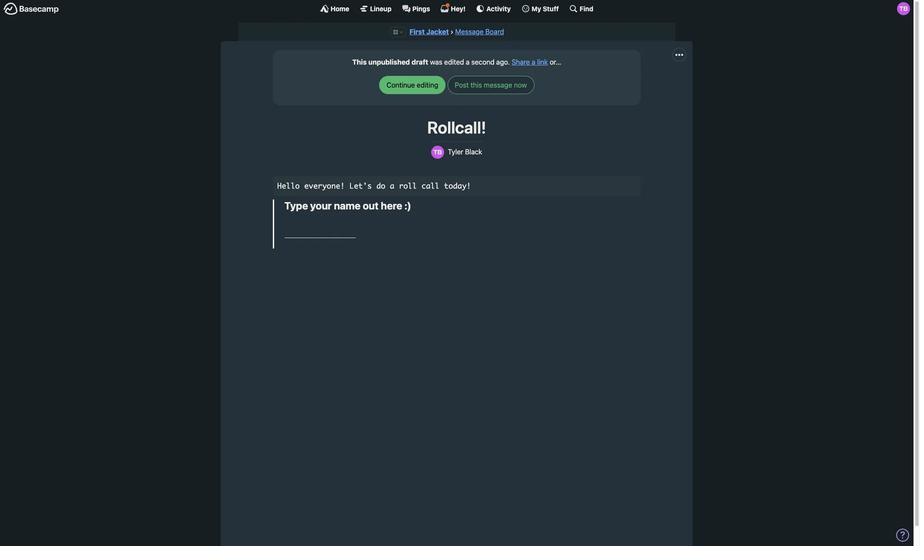 Task type: locate. For each thing, give the bounding box(es) containing it.
main element
[[0, 0, 914, 17]]

editing
[[417, 81, 438, 89]]

a
[[466, 58, 470, 66], [532, 58, 535, 66], [390, 181, 394, 190]]

link
[[537, 58, 548, 66]]

lineup
[[370, 5, 392, 12]]

home
[[331, 5, 349, 12]]

hey!
[[451, 5, 466, 12]]

continue
[[387, 81, 415, 89]]

activity
[[486, 5, 511, 12]]

call
[[422, 181, 440, 190]]

2 horizontal spatial a
[[532, 58, 535, 66]]

message
[[455, 28, 484, 36]]

first
[[410, 28, 425, 36]]

a right edited
[[466, 58, 470, 66]]

None submit
[[448, 76, 534, 94]]

tyler black image
[[431, 146, 444, 159]]

hello everyone! let's do a roll call today!
[[277, 181, 471, 190]]

a right do
[[390, 181, 394, 190]]

tyler
[[448, 148, 463, 156]]

a second ago element
[[466, 58, 508, 66]]

black
[[465, 148, 482, 156]]

1 horizontal spatial a
[[466, 58, 470, 66]]

draft
[[412, 58, 428, 66]]

0 horizontal spatial a
[[390, 181, 394, 190]]

switch accounts image
[[3, 2, 59, 16]]

today!
[[444, 181, 471, 190]]

activity link
[[476, 4, 511, 13]]

tyler black
[[448, 148, 482, 156]]

pings button
[[402, 4, 430, 13]]

a left "link"
[[532, 58, 535, 66]]

rollcall!
[[427, 118, 486, 137]]

your
[[310, 200, 332, 212]]

continue editing
[[387, 81, 438, 89]]

type your name out here :)
[[284, 200, 411, 212]]

ago
[[496, 58, 508, 66]]

pings
[[412, 5, 430, 12]]

› message board
[[451, 28, 504, 36]]

this
[[352, 58, 367, 66]]

›
[[451, 28, 454, 36]]

or…
[[550, 58, 561, 66]]

out
[[363, 200, 379, 212]]

jacket
[[426, 28, 449, 36]]

share
[[512, 58, 530, 66]]

find
[[580, 5, 593, 12]]

edited
[[444, 58, 464, 66]]

name
[[334, 200, 361, 212]]

.
[[508, 58, 510, 66]]



Task type: describe. For each thing, give the bounding box(es) containing it.
first jacket
[[410, 28, 449, 36]]

roll
[[399, 181, 417, 190]]

first jacket link
[[410, 28, 449, 36]]

was
[[430, 58, 442, 66]]

unpublished
[[368, 58, 410, 66]]

hello
[[277, 181, 300, 190]]

hey! button
[[441, 3, 466, 13]]

here
[[381, 200, 402, 212]]

type
[[284, 200, 308, 212]]

everyone!
[[304, 181, 345, 190]]

message board link
[[455, 28, 504, 36]]

second
[[471, 58, 495, 66]]

lineup link
[[360, 4, 392, 13]]

home link
[[320, 4, 349, 13]]

let's
[[349, 181, 372, 190]]

continue editing link
[[379, 76, 446, 94]]

share a link link
[[512, 58, 548, 66]]

find button
[[569, 4, 593, 13]]

:)
[[405, 200, 411, 212]]

tyler black image
[[897, 2, 910, 15]]

my
[[532, 5, 541, 12]]

my stuff
[[532, 5, 559, 12]]

my stuff button
[[521, 4, 559, 13]]

this unpublished draft was edited a second ago . share a link or…
[[352, 58, 561, 66]]

stuff
[[543, 5, 559, 12]]

do
[[376, 181, 385, 190]]

board
[[485, 28, 504, 36]]



Task type: vqa. For each thing, say whether or not it's contained in the screenshot.
Find
yes



